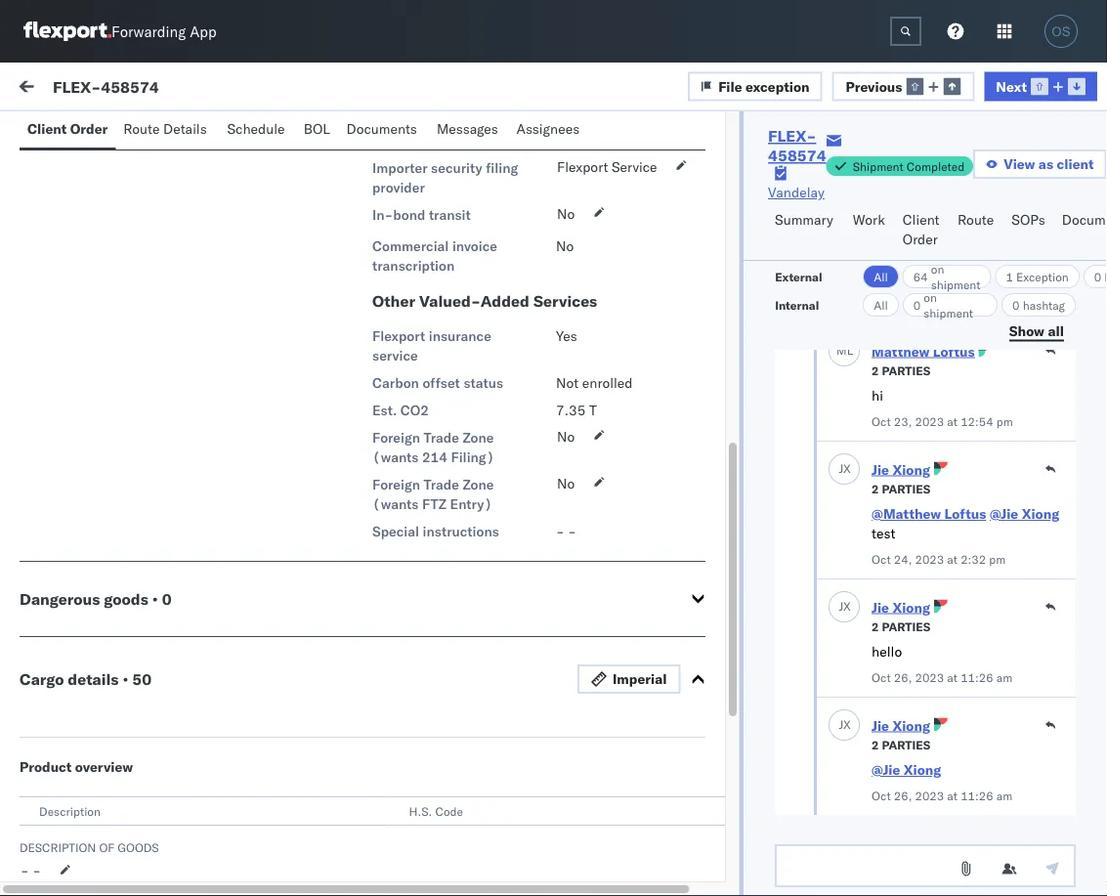 Task type: locate. For each thing, give the bounding box(es) containing it.
parties up hello at right
[[882, 619, 930, 634]]

1 vertical spatial flexport
[[372, 327, 425, 344]]

shipment down 64 on shipment
[[924, 305, 973, 320]]

0 vertical spatial on
[[931, 261, 944, 276]]

jason-test zhao up 'overview'
[[95, 739, 198, 756]]

message list button
[[219, 115, 320, 153]]

0 vertical spatial jie xiong button
[[872, 461, 930, 478]]

20, down "other"
[[405, 315, 426, 332]]

0 vertical spatial pm
[[996, 414, 1013, 428]]

parties down the matthew
[[882, 363, 930, 378]]

2 z from the top
[[70, 829, 76, 842]]

1 horizontal spatial client
[[903, 211, 940, 228]]

1 2 parties button from the top
[[872, 361, 930, 378]]

am
[[996, 670, 1013, 684], [996, 788, 1013, 803]]

pst for dec 20, 2026, 12:33 am pst
[[538, 403, 562, 420]]

1 (0) from the left
[[86, 124, 112, 141]]

-
[[556, 105, 565, 122], [568, 105, 577, 122], [556, 523, 565, 540], [568, 523, 577, 540], [614, 667, 623, 684], [21, 862, 29, 879], [33, 862, 41, 879]]

2 vertical spatial am
[[513, 403, 534, 420]]

dec down carbon at the top of page
[[377, 403, 401, 420]]

0 on shipment
[[913, 290, 973, 320]]

0 vertical spatial @jie xiong button
[[990, 505, 1059, 522]]

external for external
[[775, 269, 822, 284]]

2 11:26 from the top
[[961, 788, 993, 803]]

client order up 64
[[903, 211, 940, 248]]

@matthew loftus
[[872, 505, 986, 522]]

1 2 from the top
[[872, 363, 879, 378]]

1 am from the top
[[513, 227, 534, 244]]

order
[[70, 120, 108, 137], [903, 231, 938, 248]]

description down linjia
[[39, 804, 101, 818]]

1 20, from the top
[[405, 227, 426, 244]]

h.s.
[[409, 804, 432, 818]]

1 vertical spatial shipment
[[924, 305, 973, 320]]

2 parties for hi
[[872, 363, 930, 378]]

jason-test zhao
[[95, 563, 198, 580], [95, 651, 198, 668], [95, 739, 198, 756], [95, 827, 198, 844]]

show
[[1009, 322, 1045, 339]]

trade for 214
[[424, 429, 459, 446]]

2026, for 6:47
[[430, 491, 468, 508]]

1
[[1006, 269, 1013, 284]]

2 2 parties button from the top
[[872, 479, 930, 496]]

0 vertical spatial jie xiong
[[872, 461, 930, 478]]

0 vertical spatial vandelay
[[556, 132, 616, 149]]

not
[[556, 374, 579, 391]]

route for route details
[[123, 120, 160, 137]]

shipment
[[853, 159, 903, 173]]

1 horizontal spatial order
[[903, 231, 938, 248]]

am right 12:36
[[513, 227, 534, 244]]

no right pm
[[557, 475, 575, 492]]

sops button
[[1004, 202, 1054, 260]]

shipment inside 0 on shipment
[[924, 305, 973, 320]]

j z up product overview
[[67, 741, 76, 754]]

1 vertical spatial z
[[70, 829, 76, 842]]

dec for dec 20, 2026, 12:33 am pst
[[377, 403, 401, 420]]

category
[[615, 170, 663, 184]]

12:33
[[471, 403, 509, 420]]

all for 0
[[874, 298, 888, 312]]

order down flex-458574
[[70, 120, 108, 137]]

3 dec from the top
[[377, 403, 401, 420]]

2 all button from the top
[[863, 293, 899, 317]]

20,
[[405, 227, 426, 244], [405, 315, 426, 332], [405, 403, 426, 420]]

2026, down transit
[[430, 227, 468, 244]]

2 jie from the top
[[872, 598, 889, 616]]

3 zhao from the top
[[168, 739, 198, 756]]

as
[[1039, 155, 1053, 172]]

0 horizontal spatial external
[[31, 124, 83, 141]]

@ left linjia
[[59, 773, 70, 790]]

2 26, from the top
[[894, 788, 912, 803]]

• right dangerous on the left bottom of the page
[[152, 589, 158, 609]]

2 up hello at right
[[872, 619, 879, 634]]

0 horizontal spatial @jie
[[872, 761, 900, 778]]

j x for @jie
[[839, 717, 851, 732]]

flexport inside the flexport insurance service
[[372, 327, 425, 344]]

zone inside foreign trade zone (wants ftz entry)
[[463, 476, 494, 493]]

1 foreign from the top
[[372, 429, 420, 446]]

1 11:26 from the top
[[961, 670, 993, 684]]

jie xiong for hello
[[872, 598, 930, 616]]

1 oct from the top
[[872, 414, 891, 428]]

1 am from the top
[[996, 670, 1013, 684]]

foreign for foreign trade zone (wants ftz entry)
[[372, 476, 420, 493]]

1 zhao from the top
[[168, 563, 198, 580]]

jie xiong up @jie xiong oct 26, 2023 at 11:26 am
[[872, 717, 930, 734]]

show all button
[[998, 317, 1076, 346]]

(wants inside foreign trade zone (wants ftz entry)
[[372, 495, 419, 513]]

goods down @ linjia test
[[118, 840, 159, 855]]

importer down import
[[372, 132, 428, 149]]

pst down "not"
[[538, 403, 562, 420]]

item/shipment
[[925, 170, 1005, 184]]

0 horizontal spatial of
[[99, 840, 115, 855]]

2 vertical spatial j x
[[839, 717, 851, 732]]

1 vertical spatial client order button
[[895, 202, 950, 260]]

1 zone from the top
[[463, 429, 494, 446]]

foreign inside foreign trade zone (wants 214 filing)
[[372, 429, 420, 446]]

1 vertical spatial @jie
[[872, 761, 900, 778]]

foreign down est. co2
[[372, 429, 420, 446]]

1 vertical spatial jie
[[872, 598, 889, 616]]

parties
[[882, 363, 930, 378], [882, 481, 930, 496], [882, 619, 930, 634], [882, 737, 930, 752]]

3 2 parties button from the top
[[872, 617, 930, 634]]

0 vertical spatial internal
[[131, 124, 179, 141]]

flexport down vandelay west
[[557, 158, 608, 175]]

3 x from the top
[[843, 717, 851, 732]]

jie xiong button up the @matthew
[[872, 461, 930, 478]]

1 vertical spatial all button
[[863, 293, 899, 317]]

flex- 458574
[[768, 126, 826, 165], [852, 227, 944, 244], [852, 315, 944, 332], [852, 403, 944, 420], [852, 491, 944, 508], [852, 579, 944, 596], [852, 667, 944, 684], [852, 755, 944, 772], [852, 843, 944, 860]]

provider
[[372, 179, 425, 196]]

resize handle column header
[[345, 163, 368, 896], [582, 163, 606, 896], [820, 163, 843, 896], [1057, 163, 1081, 896]]

all button left 64
[[863, 265, 899, 288]]

trade inside foreign trade zone (wants ftz entry)
[[424, 476, 459, 493]]

20, right est.
[[405, 403, 426, 420]]

1 vertical spatial am
[[996, 788, 1013, 803]]

1 importer from the top
[[372, 132, 428, 149]]

1 horizontal spatial route
[[958, 211, 994, 228]]

2 resize handle column header from the left
[[582, 163, 606, 896]]

0 vertical spatial all
[[874, 269, 888, 284]]

oct inside @jie xiong oct 26, 2023 at 11:26 am
[[872, 788, 891, 803]]

2 parties
[[872, 363, 930, 378], [872, 481, 930, 496], [872, 619, 930, 634], [872, 737, 930, 752]]

1 horizontal spatial test
[[872, 525, 895, 542]]

2 parties for hello
[[872, 619, 930, 634]]

3 parties from the top
[[882, 619, 930, 634]]

goods
[[104, 589, 148, 609], [118, 840, 159, 855]]

@jie xiong button
[[990, 505, 1059, 522], [872, 761, 941, 778]]

1 vertical spatial zone
[[463, 476, 494, 493]]

trade up ftz
[[424, 476, 459, 493]]

1 horizontal spatial flexport
[[557, 158, 608, 175]]

message inside button
[[145, 80, 202, 97]]

(wants for foreign trade zone (wants ftz entry)
[[372, 495, 419, 513]]

foreign for foreign trade zone (wants 214 filing)
[[372, 429, 420, 446]]

jie up the @matthew
[[872, 461, 889, 478]]

test right linjia
[[112, 773, 139, 790]]

0 horizontal spatial test
[[59, 597, 82, 614]]

flexport. image
[[23, 22, 111, 41]]

importer
[[372, 132, 428, 149], [372, 159, 428, 176]]

no down 'flexport service'
[[557, 205, 575, 222]]

0 vertical spatial client order button
[[20, 111, 116, 149]]

other
[[372, 291, 415, 311]]

pm right 2:32
[[989, 552, 1006, 566]]

2 parties up hello at right
[[872, 619, 930, 634]]

flex-458574
[[53, 76, 159, 96]]

test up @ linjia test
[[138, 739, 164, 756]]

0 vertical spatial foreign
[[372, 429, 420, 446]]

not enrolled
[[556, 374, 633, 391]]

loftus for @matthew loftus
[[944, 505, 986, 522]]

j x for hello
[[839, 599, 851, 614]]

2 up the @matthew
[[872, 481, 879, 496]]

0 horizontal spatial client order
[[27, 120, 108, 137]]

4 2023 from the top
[[915, 788, 944, 803]]

oct
[[872, 414, 891, 428], [872, 552, 891, 566], [872, 670, 891, 684], [872, 788, 891, 803]]

2 parties button up hello at right
[[872, 617, 930, 634]]

at inside @jie xiong oct 26, 2023 at 11:26 am
[[947, 788, 958, 803]]

route details button
[[116, 111, 219, 149]]

jason-test zhao up 50
[[95, 651, 198, 668]]

2 foreign from the top
[[372, 476, 420, 493]]

message
[[145, 80, 202, 97], [227, 124, 284, 141]]

1 jie xiong from the top
[[872, 461, 930, 478]]

0 horizontal spatial message
[[145, 80, 202, 97]]

description up 'ttttt'
[[20, 840, 96, 855]]

1 vertical spatial route
[[958, 211, 994, 228]]

0 vertical spatial z
[[70, 741, 76, 754]]

dec for dec 20, 2026, 12:36 am pst
[[377, 227, 401, 244]]

foreign inside foreign trade zone (wants ftz entry)
[[372, 476, 420, 493]]

2 j z from the top
[[67, 829, 76, 842]]

test down the @matthew
[[872, 525, 895, 542]]

jie xiong button up hello at right
[[872, 598, 930, 616]]

1 at from the top
[[947, 414, 958, 428]]

external down summary button
[[775, 269, 822, 284]]

test up 50
[[138, 651, 164, 668]]

@jie for @jie xiong test
[[990, 505, 1018, 522]]

pst for dec 20, 2026, 12:35 am pst
[[538, 315, 562, 332]]

0 horizontal spatial order
[[70, 120, 108, 137]]

1 vertical spatial importer
[[372, 159, 428, 176]]

2026,
[[430, 227, 468, 244], [430, 315, 468, 332], [430, 403, 468, 420], [430, 491, 468, 508]]

jie xiong up hello at right
[[872, 598, 930, 616]]

jie xiong button for hello
[[872, 598, 930, 616]]

2 for @jie
[[872, 737, 879, 752]]

exception
[[1016, 269, 1069, 284]]

work for my
[[56, 75, 106, 102]]

@ for @ tao liu
[[59, 685, 70, 702]]

flexport up service
[[372, 327, 425, 344]]

4 2 parties button from the top
[[872, 735, 930, 752]]

2 @ from the top
[[59, 773, 70, 790]]

1 vertical spatial all
[[874, 298, 888, 312]]

(0) for external (0)
[[86, 124, 112, 141]]

0 horizontal spatial @jie xiong button
[[872, 761, 941, 778]]

description of goods
[[20, 840, 159, 855]]

jie
[[872, 461, 889, 478], [872, 598, 889, 616], [872, 717, 889, 734]]

2 parties button up the @matthew
[[872, 479, 930, 496]]

on down 64
[[924, 290, 937, 304]]

description for description of goods
[[20, 840, 96, 855]]

client order down my work
[[27, 120, 108, 137]]

0 inside 0 on shipment
[[913, 298, 921, 312]]

3 resize handle column header from the left
[[820, 163, 843, 896]]

exception
[[746, 77, 810, 95]]

client down "related work item/shipment"
[[903, 211, 940, 228]]

1 26, from the top
[[894, 670, 912, 684]]

4 at from the top
[[947, 788, 958, 803]]

vandelay up summary
[[768, 184, 825, 201]]

2 am from the top
[[513, 315, 534, 332]]

zone for foreign trade zone (wants 214 filing)
[[463, 429, 494, 446]]

0 vertical spatial description
[[39, 804, 101, 818]]

11:26 inside @jie xiong oct 26, 2023 at 11:26 am
[[961, 788, 993, 803]]

message list
[[227, 124, 312, 141]]

2026, right the 17, at the bottom of page
[[430, 491, 468, 508]]

0 for 0 hashtag
[[1012, 298, 1020, 312]]

zone up filing)
[[463, 429, 494, 446]]

20, down in-bond transit
[[405, 227, 426, 244]]

12:54
[[961, 414, 993, 428]]

1 horizontal spatial client order button
[[895, 202, 950, 260]]

2026, down offset
[[430, 403, 468, 420]]

458574
[[101, 76, 159, 96], [768, 146, 826, 165], [893, 227, 944, 244], [893, 315, 944, 332], [893, 403, 944, 420], [893, 491, 944, 508], [893, 579, 944, 596], [893, 667, 944, 684], [893, 755, 944, 772], [893, 843, 944, 860]]

0 vertical spatial work
[[56, 75, 106, 102]]

no down 7.35 in the top of the page
[[557, 428, 575, 445]]

1 vertical spatial foreign
[[372, 476, 420, 493]]

2 for hello
[[872, 619, 879, 634]]

of down @ linjia test
[[99, 840, 115, 855]]

0 vertical spatial @jie
[[990, 505, 1018, 522]]

on for 64
[[931, 261, 944, 276]]

vandelay
[[556, 132, 616, 149], [768, 184, 825, 201]]

1 vertical spatial (wants
[[372, 495, 419, 513]]

0 vertical spatial j x
[[839, 461, 851, 476]]

2 j x from the top
[[839, 599, 851, 614]]

zone inside foreign trade zone (wants 214 filing)
[[463, 429, 494, 446]]

2 vertical spatial - -
[[21, 862, 41, 879]]

importer for importer security filing provider
[[372, 159, 428, 176]]

2 parties button for hello
[[872, 617, 930, 634]]

jason- up 'overview'
[[95, 739, 138, 756]]

pst
[[538, 227, 562, 244], [538, 315, 562, 332], [538, 403, 562, 420], [529, 491, 553, 508]]

2
[[872, 363, 879, 378], [872, 481, 879, 496], [872, 619, 879, 634], [872, 737, 879, 752]]

1 vertical spatial message
[[227, 124, 284, 141]]

0 vertical spatial route
[[123, 120, 160, 137]]

route down the item/shipment
[[958, 211, 994, 228]]

2 trade from the top
[[424, 476, 459, 493]]

2 x from the top
[[843, 599, 851, 614]]

1 vertical spatial am
[[513, 315, 534, 332]]

of for record
[[431, 132, 444, 149]]

2 jie xiong from the top
[[872, 598, 930, 616]]

0 vertical spatial jie
[[872, 461, 889, 478]]

0 horizontal spatial internal
[[131, 124, 179, 141]]

(wants left 214
[[372, 449, 419, 466]]

foreign up special
[[372, 476, 420, 493]]

jason-test zhao up dangerous goods • 0
[[95, 563, 198, 580]]

@matthew loftus button
[[872, 505, 986, 522]]

1 vertical spatial 20,
[[405, 315, 426, 332]]

None text field
[[890, 17, 921, 46], [775, 844, 1076, 887], [890, 17, 921, 46], [775, 844, 1076, 887]]

work up the external (0)
[[56, 75, 106, 102]]

jason- up details
[[95, 651, 138, 668]]

2 dec from the top
[[377, 315, 401, 332]]

3 2023 from the top
[[915, 670, 944, 684]]

filing
[[486, 159, 518, 176]]

importer up provider
[[372, 159, 428, 176]]

0 horizontal spatial client order button
[[20, 111, 116, 149]]

customs
[[418, 105, 472, 122]]

m l
[[836, 343, 853, 358]]

no
[[557, 205, 575, 222], [556, 237, 574, 255], [557, 428, 575, 445], [557, 475, 575, 492]]

0 vertical spatial (wants
[[372, 449, 419, 466]]

pst right 12:36
[[538, 227, 562, 244]]

1 all button from the top
[[863, 265, 899, 288]]

4 dec from the top
[[377, 491, 401, 508]]

docume
[[1062, 211, 1107, 228]]

am right 12:33
[[513, 403, 534, 420]]

26, inside @jie xiong oct 26, 2023 at 11:26 am
[[894, 788, 912, 803]]

2 jason- from the top
[[95, 651, 138, 668]]

am for 12:33
[[513, 403, 534, 420]]

show all
[[1009, 322, 1064, 339]]

jason- down @ linjia test
[[95, 827, 138, 844]]

test
[[872, 525, 895, 542], [59, 597, 82, 614]]

0 vertical spatial j z
[[67, 741, 76, 754]]

4 parties from the top
[[882, 737, 930, 752]]

1 vertical spatial - -
[[556, 523, 577, 540]]

details
[[163, 120, 207, 137]]

4 oct from the top
[[872, 788, 891, 803]]

2 parties up the @matthew
[[872, 481, 930, 496]]

(wants
[[372, 449, 419, 466], [372, 495, 419, 513]]

resize handle column header for category
[[820, 163, 843, 896]]

jie xiong button up @jie xiong oct 26, 2023 at 11:26 am
[[872, 717, 930, 734]]

3 j x from the top
[[839, 717, 851, 732]]

0 vertical spatial of
[[431, 132, 444, 149]]

invoice
[[452, 237, 497, 255]]

pst right pm
[[529, 491, 553, 508]]

xiong inside @jie xiong oct 26, 2023 at 11:26 am
[[904, 761, 941, 778]]

2 (wants from the top
[[372, 495, 419, 513]]

on right 64
[[931, 261, 944, 276]]

message up route details
[[145, 80, 202, 97]]

route left details
[[123, 120, 160, 137]]

2 20, from the top
[[405, 315, 426, 332]]

3 2 parties from the top
[[872, 619, 930, 634]]

service
[[372, 347, 418, 364]]

4 2026, from the top
[[430, 491, 468, 508]]

completed
[[907, 159, 965, 173]]

1 dec from the top
[[377, 227, 401, 244]]

0 inside 0 "button"
[[1094, 269, 1101, 284]]

client order button up 64
[[895, 202, 950, 260]]

- - for import customs agent
[[556, 105, 577, 122]]

1 x from the top
[[843, 461, 851, 476]]

2 parties from the top
[[882, 481, 930, 496]]

3 2026, from the top
[[430, 403, 468, 420]]

other valued-added services
[[372, 291, 597, 311]]

1 vertical spatial on
[[924, 290, 937, 304]]

• for cargo details
[[123, 669, 128, 689]]

am inside hello oct 26, 2023 at 11:26 am
[[996, 670, 1013, 684]]

2 2023 from the top
[[915, 552, 944, 566]]

z
[[70, 741, 76, 754], [70, 829, 76, 842]]

0 vertical spatial 26,
[[894, 670, 912, 684]]

1 vertical spatial j x
[[839, 599, 851, 614]]

1 @ from the top
[[59, 685, 70, 702]]

1 jason- from the top
[[95, 563, 138, 580]]

1 vertical spatial @
[[59, 773, 70, 790]]

3 am from the top
[[513, 403, 534, 420]]

on inside 64 on shipment
[[931, 261, 944, 276]]

0 hashtag
[[1012, 298, 1065, 312]]

1 vertical spatial order
[[903, 231, 938, 248]]

message inside button
[[227, 124, 284, 141]]

1 vertical spatial •
[[123, 669, 128, 689]]

2 (0) from the left
[[182, 124, 208, 141]]

0 vertical spatial 20,
[[405, 227, 426, 244]]

dec left the 17, at the bottom of page
[[377, 491, 401, 508]]

2 parties button for hi
[[872, 361, 930, 378]]

file
[[718, 77, 742, 95]]

vandelay up 'flexport service'
[[556, 132, 616, 149]]

3 jie xiong button from the top
[[872, 717, 930, 734]]

2 am from the top
[[996, 788, 1013, 803]]

at inside hi oct 23, 2023 at 12:54 pm
[[947, 414, 958, 428]]

2 vertical spatial jie xiong
[[872, 717, 930, 734]]

x for hello
[[843, 599, 851, 614]]

0 vertical spatial x
[[843, 461, 851, 476]]

1 2023 from the top
[[915, 414, 944, 428]]

4 resize handle column header from the left
[[1057, 163, 1081, 896]]

4 2 parties from the top
[[872, 737, 930, 752]]

2 vertical spatial x
[[843, 717, 851, 732]]

2 2026, from the top
[[430, 315, 468, 332]]

1 vertical spatial x
[[843, 599, 851, 614]]

4 2 from the top
[[872, 737, 879, 752]]

0 for 0 on shipment
[[913, 298, 921, 312]]

0 horizontal spatial (0)
[[86, 124, 112, 141]]

external inside button
[[31, 124, 83, 141]]

(wants inside foreign trade zone (wants 214 filing)
[[372, 449, 419, 466]]

all button up the matthew
[[863, 293, 899, 317]]

6:47
[[471, 491, 501, 508]]

route for route
[[958, 211, 994, 228]]

(wants up special
[[372, 495, 419, 513]]

2 parties up @jie xiong oct 26, 2023 at 11:26 am
[[872, 737, 930, 752]]

parties up @jie xiong oct 26, 2023 at 11:26 am
[[882, 737, 930, 752]]

internal for internal
[[775, 298, 819, 312]]

1 vertical spatial pm
[[989, 552, 1006, 566]]

0 vertical spatial client
[[27, 120, 67, 137]]

1 vertical spatial @jie xiong button
[[872, 761, 941, 778]]

1 vertical spatial jie xiong button
[[872, 598, 930, 616]]

0 vertical spatial all button
[[863, 265, 899, 288]]

all left 64
[[874, 269, 888, 284]]

1 j x from the top
[[839, 461, 851, 476]]

0 vertical spatial flexport
[[557, 158, 608, 175]]

insurance
[[429, 327, 491, 344]]

1 jason-test zhao from the top
[[95, 563, 198, 580]]

all button for 0
[[863, 293, 899, 317]]

@ for @ linjia test
[[59, 773, 70, 790]]

loftus down 0 on shipment
[[933, 342, 975, 360]]

2 parties button down the matthew
[[872, 361, 930, 378]]

client
[[1057, 155, 1094, 172]]

message left the list
[[227, 124, 284, 141]]

j z up 'ttttt'
[[67, 829, 76, 842]]

pst down services
[[538, 315, 562, 332]]

transit
[[429, 206, 471, 223]]

message button
[[137, 63, 235, 115]]

0 vertical spatial @
[[59, 685, 70, 702]]

1 z from the top
[[70, 741, 76, 754]]

2 jie xiong button from the top
[[872, 598, 930, 616]]

2 vertical spatial jie
[[872, 717, 889, 734]]

1 parties from the top
[[882, 363, 930, 378]]

client order button
[[20, 111, 116, 149], [895, 202, 950, 260]]

@jie inside @jie xiong test
[[990, 505, 1018, 522]]

0 horizontal spatial •
[[123, 669, 128, 689]]

test up dangerous goods • 0
[[138, 563, 164, 580]]

importer inside 'importer security filing provider'
[[372, 159, 428, 176]]

0 vertical spatial trade
[[424, 429, 459, 446]]

3 jie xiong from the top
[[872, 717, 930, 734]]

all
[[874, 269, 888, 284], [874, 298, 888, 312]]

0 vertical spatial importer
[[372, 132, 428, 149]]

1 2026, from the top
[[430, 227, 468, 244]]

all button for 64
[[863, 265, 899, 288]]

jie down hello at right
[[872, 717, 889, 734]]

3 2 from the top
[[872, 619, 879, 634]]

2 up @jie xiong oct 26, 2023 at 11:26 am
[[872, 737, 879, 752]]

am down added
[[513, 315, 534, 332]]

• left 50
[[123, 669, 128, 689]]

flexport for other valued-added services
[[372, 327, 425, 344]]

jason- up dangerous goods • 0
[[95, 563, 138, 580]]

2 parties button up @jie xiong oct 26, 2023 at 11:26 am
[[872, 735, 930, 752]]

3 jason- from the top
[[95, 739, 138, 756]]

imperial button
[[577, 664, 681, 694]]

jie up hello at right
[[872, 598, 889, 616]]

all up the matthew
[[874, 298, 888, 312]]

1 (wants from the top
[[372, 449, 419, 466]]

0 vertical spatial zone
[[463, 429, 494, 446]]

shipment completed
[[853, 159, 965, 173]]

message for message
[[145, 80, 202, 97]]

3 20, from the top
[[405, 403, 426, 420]]

1 all from the top
[[874, 269, 888, 284]]

1 vertical spatial client order
[[903, 211, 940, 248]]

0 vertical spatial - -
[[556, 105, 577, 122]]

forwarding app
[[111, 22, 217, 41]]

3 at from the top
[[947, 670, 958, 684]]

0 vertical spatial client order
[[27, 120, 108, 137]]

4 jason- from the top
[[95, 827, 138, 844]]

20, for dec 20, 2026, 12:36 am pst
[[405, 227, 426, 244]]

matthew
[[872, 342, 930, 360]]

1 vertical spatial 11:26
[[961, 788, 993, 803]]

j x
[[839, 461, 851, 476], [839, 599, 851, 614], [839, 717, 851, 732]]

description
[[39, 804, 101, 818], [20, 840, 96, 855]]

@jie inside @jie xiong oct 26, 2023 at 11:26 am
[[872, 761, 900, 778]]

0 horizontal spatial vandelay
[[556, 132, 616, 149]]

1 vertical spatial internal
[[775, 298, 819, 312]]

services
[[533, 291, 597, 311]]

1 horizontal spatial •
[[152, 589, 158, 609]]

1 vertical spatial external
[[775, 269, 822, 284]]

24,
[[894, 552, 912, 566]]

3 jie from the top
[[872, 717, 889, 734]]

trade for ftz
[[424, 476, 459, 493]]

1 vertical spatial 26,
[[894, 788, 912, 803]]

1 2 parties from the top
[[872, 363, 930, 378]]

on inside 0 on shipment
[[924, 290, 937, 304]]

jie xiong button for @jie
[[872, 717, 930, 734]]

external
[[31, 124, 83, 141], [775, 269, 822, 284]]

1 horizontal spatial vandelay
[[768, 184, 825, 201]]

trade inside foreign trade zone (wants 214 filing)
[[424, 429, 459, 446]]

2 all from the top
[[874, 298, 888, 312]]

3 jason-test zhao from the top
[[95, 739, 198, 756]]

@ left tao
[[59, 685, 70, 702]]

1 vertical spatial of
[[99, 840, 115, 855]]

route
[[123, 120, 160, 137], [958, 211, 994, 228]]

dec down "other"
[[377, 315, 401, 332]]

flexport
[[557, 158, 608, 175], [372, 327, 425, 344]]

0
[[1094, 269, 1101, 284], [913, 298, 921, 312], [1012, 298, 1020, 312], [162, 589, 172, 609]]

1 horizontal spatial @jie
[[990, 505, 1018, 522]]

0 vertical spatial external
[[31, 124, 83, 141]]

parties for hello
[[882, 619, 930, 634]]

2 importer from the top
[[372, 159, 428, 176]]

no up services
[[556, 237, 574, 255]]

work right related
[[897, 170, 922, 184]]

0 vertical spatial loftus
[[933, 342, 975, 360]]

external down my work
[[31, 124, 83, 141]]

3 oct from the top
[[872, 670, 891, 684]]

dec for dec 20, 2026, 12:35 am pst
[[377, 315, 401, 332]]

0 vertical spatial message
[[145, 80, 202, 97]]

flexport for importer security filing provider
[[557, 158, 608, 175]]

test up the cargo details • 50
[[59, 597, 82, 614]]

jie xiong
[[872, 461, 930, 478], [872, 598, 930, 616], [872, 717, 930, 734]]

shipment inside 64 on shipment
[[931, 277, 980, 292]]

internal inside button
[[131, 124, 179, 141]]

shipment for 0 on shipment
[[924, 305, 973, 320]]

loftus up 2:32
[[944, 505, 986, 522]]

1 trade from the top
[[424, 429, 459, 446]]



Task type: vqa. For each thing, say whether or not it's contained in the screenshot.
1st 'AM' from the bottom of the page
yes



Task type: describe. For each thing, give the bounding box(es) containing it.
20, for dec 20, 2026, 12:33 am pst
[[405, 403, 426, 420]]

message for message list
[[227, 124, 284, 141]]

2023 inside @jie xiong oct 26, 2023 at 11:26 am
[[915, 788, 944, 803]]

next button
[[984, 72, 1097, 101]]

sops
[[1012, 211, 1045, 228]]

route button
[[950, 202, 1004, 260]]

2 oct from the top
[[872, 552, 891, 566]]

23,
[[894, 414, 912, 428]]

details
[[68, 669, 119, 689]]

1 vertical spatial client
[[903, 211, 940, 228]]

at inside hello oct 26, 2023 at 11:26 am
[[947, 670, 958, 684]]

2 2 from the top
[[872, 481, 879, 496]]

2026, for 12:36
[[430, 227, 468, 244]]

internal for internal (0)
[[131, 124, 179, 141]]

20, for dec 20, 2026, 12:35 am pst
[[405, 315, 426, 332]]

0 vertical spatial order
[[70, 120, 108, 137]]

flexport service
[[557, 158, 657, 175]]

import customs agent
[[372, 105, 511, 122]]

17,
[[405, 491, 426, 508]]

2023 inside hello oct 26, 2023 at 11:26 am
[[915, 670, 944, 684]]

2 parties for @jie
[[872, 737, 930, 752]]

jie xiong for @jie
[[872, 717, 930, 734]]

2 for hi
[[872, 363, 879, 378]]

enrolled
[[582, 374, 633, 391]]

2 zhao from the top
[[168, 651, 198, 668]]

am for 12:36
[[513, 227, 534, 244]]

1 vertical spatial goods
[[118, 840, 159, 855]]

2 jason-test zhao from the top
[[95, 651, 198, 668]]

2 2 parties from the top
[[872, 481, 930, 496]]

matthew loftus
[[872, 342, 975, 360]]

oct inside hi oct 23, 2023 at 12:54 pm
[[872, 414, 891, 428]]

messages
[[437, 120, 498, 137]]

test down @ linjia test
[[138, 827, 164, 844]]

internal (0) button
[[123, 115, 219, 153]]

status
[[464, 374, 503, 391]]

dec for dec 17, 2026, 6:47 pm pst
[[377, 491, 401, 508]]

2026, for 12:33
[[430, 403, 468, 420]]

1 resize handle column header from the left
[[345, 163, 368, 896]]

service
[[612, 158, 657, 175]]

hello oct 26, 2023 at 11:26 am
[[872, 643, 1013, 684]]

special instructions
[[372, 523, 499, 540]]

4 jason-test zhao from the top
[[95, 827, 198, 844]]

security
[[431, 159, 482, 176]]

previous button
[[832, 72, 974, 101]]

west
[[620, 132, 652, 149]]

importer security filing provider
[[372, 159, 518, 196]]

on for 0
[[924, 290, 937, 304]]

2 parties button for @jie
[[872, 735, 930, 752]]

external for external (0)
[[31, 124, 83, 141]]

am inside @jie xiong oct 26, 2023 at 11:26 am
[[996, 788, 1013, 803]]

summary
[[775, 211, 833, 228]]

transcription
[[372, 257, 455, 274]]

@jie xiong oct 26, 2023 at 11:26 am
[[872, 761, 1013, 803]]

1 jie xiong button from the top
[[872, 461, 930, 478]]

t
[[589, 402, 597, 419]]

messages button
[[429, 111, 509, 149]]

external (0) button
[[23, 115, 123, 153]]

x for @jie
[[843, 717, 851, 732]]

zone for foreign trade zone (wants ftz entry)
[[463, 476, 494, 493]]

11:26 inside hello oct 26, 2023 at 11:26 am
[[961, 670, 993, 684]]

vandelay for vandelay west
[[556, 132, 616, 149]]

test inside @jie xiong test
[[872, 525, 895, 542]]

commercial invoice transcription
[[372, 237, 497, 274]]

bond
[[393, 206, 425, 223]]

hello
[[872, 643, 902, 660]]

description for description
[[39, 804, 101, 818]]

added
[[481, 291, 530, 311]]

1 vertical spatial test
[[59, 597, 82, 614]]

work button
[[845, 202, 895, 260]]

no for in-bond transit
[[557, 205, 575, 222]]

oct 24, 2023 at 2:32 pm
[[872, 552, 1006, 566]]

am for 12:35
[[513, 315, 534, 332]]

parties for hi
[[882, 363, 930, 378]]

schedule button
[[219, 111, 296, 149]]

ftz
[[422, 495, 447, 513]]

special
[[372, 523, 419, 540]]

order inside client order
[[903, 231, 938, 248]]

docume button
[[1054, 202, 1107, 260]]

app
[[190, 22, 217, 41]]

importer for importer of record
[[372, 132, 428, 149]]

@jie xiong test
[[872, 505, 1059, 542]]

flexport insurance service
[[372, 327, 491, 364]]

external (0)
[[31, 124, 112, 141]]

all for 64
[[874, 269, 888, 284]]

50
[[132, 669, 152, 689]]

shipment for 64 on shipment
[[931, 277, 980, 292]]

internal (0)
[[131, 124, 208, 141]]

forwarding
[[111, 22, 186, 41]]

hashtag
[[1023, 298, 1065, 312]]

overview
[[75, 758, 133, 775]]

1 exception
[[1006, 269, 1069, 284]]

parties for @jie
[[882, 737, 930, 752]]

resize handle column header for related work item/shipment
[[1057, 163, 1081, 896]]

assignees button
[[509, 111, 591, 149]]

2026, for 12:35
[[430, 315, 468, 332]]

(0) for internal (0)
[[182, 124, 208, 141]]

bol
[[304, 120, 330, 137]]

pst for dec 17, 2026, 6:47 pm pst
[[529, 491, 553, 508]]

vandelay for vandelay
[[768, 184, 825, 201]]

carbon offset status
[[372, 374, 503, 391]]

1 horizontal spatial client order
[[903, 211, 940, 248]]

work for related
[[897, 170, 922, 184]]

record
[[447, 132, 488, 149]]

est.
[[372, 402, 397, 419]]

os
[[1052, 24, 1071, 39]]

jie for hello
[[872, 598, 889, 616]]

jie for @jie
[[872, 717, 889, 734]]

entry)
[[450, 495, 492, 513]]

resize handle column header for time
[[582, 163, 606, 896]]

64 on shipment
[[913, 261, 980, 292]]

loftus for matthew loftus
[[933, 342, 975, 360]]

pm inside hi oct 23, 2023 at 12:54 pm
[[996, 414, 1013, 428]]

@jie for @jie xiong oct 26, 2023 at 11:26 am
[[872, 761, 900, 778]]

dec 17, 2026, 6:47 pm pst
[[377, 491, 553, 508]]

filing)
[[451, 449, 495, 466]]

1 jie from the top
[[872, 461, 889, 478]]

previous
[[846, 77, 902, 95]]

file exception
[[718, 77, 810, 95]]

4 zhao from the top
[[168, 827, 198, 844]]

m
[[836, 343, 847, 358]]

2023 inside hi oct 23, 2023 at 12:54 pm
[[915, 414, 944, 428]]

1 j z from the top
[[67, 741, 76, 754]]

no for foreign trade zone (wants 214 filing)
[[557, 428, 575, 445]]

dec 20, 2026, 12:33 am pst
[[377, 403, 562, 420]]

0 vertical spatial goods
[[104, 589, 148, 609]]

imperial
[[613, 670, 667, 687]]

pst for dec 20, 2026, 12:36 am pst
[[538, 227, 562, 244]]

documents
[[346, 120, 417, 137]]

vandelay west
[[556, 132, 652, 149]]

commercial
[[372, 237, 449, 255]]

flex- inside flex- 458574 link
[[768, 126, 816, 146]]

schedule
[[227, 120, 285, 137]]

1 horizontal spatial @jie xiong button
[[990, 505, 1059, 522]]

- - for description of goods
[[21, 862, 41, 879]]

foreign trade zone (wants 214 filing)
[[372, 429, 495, 466]]

cargo
[[20, 669, 64, 689]]

26, inside hello oct 26, 2023 at 11:26 am
[[894, 670, 912, 684]]

0 button
[[1083, 265, 1107, 288]]

64
[[913, 269, 928, 284]]

12:35
[[471, 315, 509, 332]]

summary button
[[767, 202, 845, 260]]

7.35 t
[[556, 402, 597, 419]]

2 at from the top
[[947, 552, 958, 566]]

oct inside hello oct 26, 2023 at 11:26 am
[[872, 670, 891, 684]]

import
[[372, 105, 415, 122]]

0 for 0
[[1094, 269, 1101, 284]]

yes
[[556, 327, 577, 344]]

• for dangerous goods
[[152, 589, 158, 609]]

no for foreign trade zone (wants ftz entry)
[[557, 475, 575, 492]]

flex- 458574 link
[[768, 126, 826, 165]]

h.s. code
[[409, 804, 463, 818]]

bol button
[[296, 111, 339, 149]]

xiong inside @jie xiong test
[[1022, 505, 1059, 522]]

view as client button
[[973, 149, 1107, 179]]

in-bond transit
[[372, 206, 471, 223]]

(wants for foreign trade zone (wants 214 filing)
[[372, 449, 419, 466]]

foreign trade zone (wants ftz entry)
[[372, 476, 494, 513]]

route details
[[123, 120, 207, 137]]

of for goods
[[99, 840, 115, 855]]

importer of record
[[372, 132, 488, 149]]



